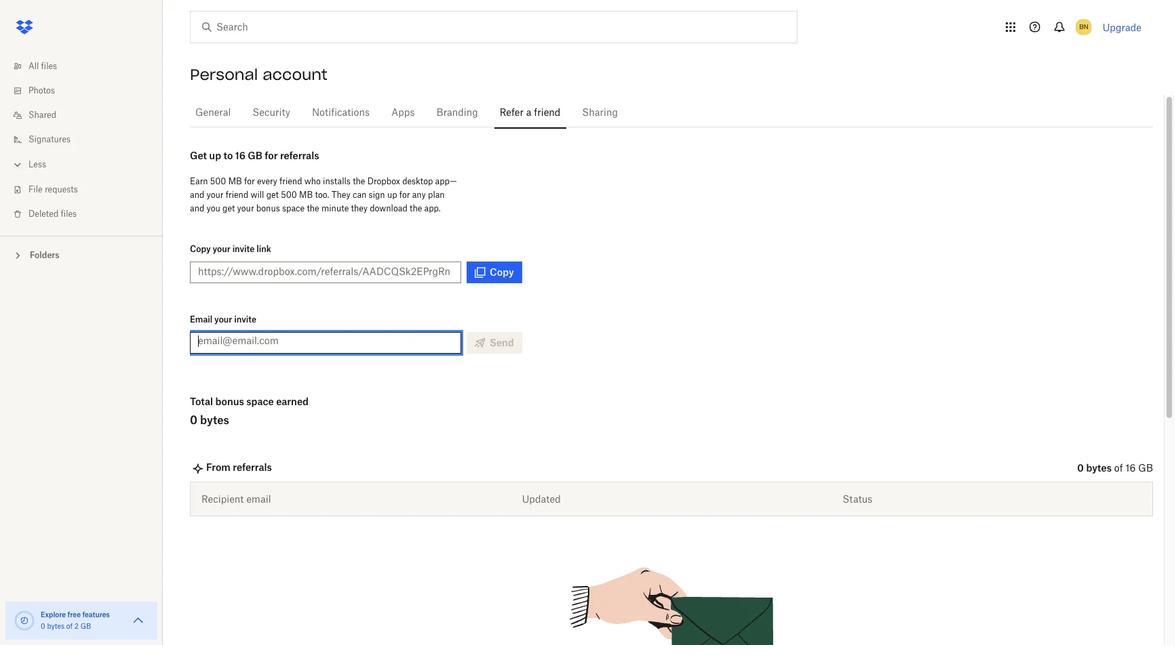 Task type: locate. For each thing, give the bounding box(es) containing it.
any
[[412, 190, 426, 200]]

explore free features 0 bytes of 2 gb
[[41, 611, 110, 631]]

upgrade link
[[1103, 21, 1142, 33]]

0 horizontal spatial for
[[244, 176, 255, 187]]

1 horizontal spatial space
[[282, 204, 305, 214]]

1 vertical spatial 0
[[1078, 463, 1084, 474]]

invite
[[232, 244, 255, 254], [234, 315, 256, 325]]

plan
[[428, 190, 445, 200]]

0 vertical spatial friend
[[534, 109, 561, 118]]

files right 'deleted'
[[61, 210, 77, 218]]

get
[[266, 190, 279, 200], [223, 204, 235, 214]]

0 vertical spatial bonus
[[256, 204, 280, 214]]

0 horizontal spatial get
[[223, 204, 235, 214]]

1 vertical spatial bonus
[[215, 396, 244, 408]]

photos
[[28, 87, 55, 95]]

0 horizontal spatial bonus
[[215, 396, 244, 408]]

2 horizontal spatial the
[[410, 204, 422, 214]]

the
[[353, 176, 365, 187], [307, 204, 319, 214], [410, 204, 422, 214]]

for
[[265, 150, 278, 161], [244, 176, 255, 187], [399, 190, 410, 200]]

0 horizontal spatial referrals
[[233, 462, 272, 473]]

your
[[207, 190, 224, 200], [237, 204, 254, 214], [213, 244, 230, 254], [214, 315, 232, 325]]

space down who
[[282, 204, 305, 214]]

files for all files
[[41, 62, 57, 71]]

2 vertical spatial for
[[399, 190, 410, 200]]

of
[[1115, 465, 1123, 474], [66, 624, 73, 631]]

0 vertical spatial get
[[266, 190, 279, 200]]

0 vertical spatial for
[[265, 150, 278, 161]]

earn
[[190, 176, 208, 187]]

will
[[251, 190, 264, 200]]

recipient
[[202, 494, 244, 505]]

1 horizontal spatial for
[[265, 150, 278, 161]]

for up "every" on the left of the page
[[265, 150, 278, 161]]

0 horizontal spatial gb
[[80, 624, 91, 631]]

download
[[370, 204, 408, 214]]

1 horizontal spatial bonus
[[256, 204, 280, 214]]

desktop
[[402, 176, 433, 187]]

friend right the a
[[534, 109, 561, 118]]

1 horizontal spatial up
[[387, 190, 397, 200]]

0 vertical spatial space
[[282, 204, 305, 214]]

you
[[207, 204, 220, 214]]

and left you
[[190, 204, 204, 214]]

get down "every" on the left of the page
[[266, 190, 279, 200]]

space left earned
[[246, 396, 274, 408]]

1 vertical spatial bytes
[[1087, 463, 1112, 474]]

get right you
[[223, 204, 235, 214]]

2
[[74, 624, 79, 631]]

email
[[246, 494, 271, 505]]

invite left link
[[232, 244, 255, 254]]

the up 'can'
[[353, 176, 365, 187]]

the down too.
[[307, 204, 319, 214]]

0 vertical spatial mb
[[228, 176, 242, 187]]

0 horizontal spatial the
[[307, 204, 319, 214]]

files inside "link"
[[41, 62, 57, 71]]

referrals
[[280, 150, 319, 161], [233, 462, 272, 473]]

up
[[209, 150, 221, 161], [387, 190, 397, 200]]

1 horizontal spatial mb
[[299, 190, 313, 200]]

get up to 16 gb for referrals
[[190, 150, 319, 161]]

deleted
[[28, 210, 59, 218]]

1 vertical spatial files
[[61, 210, 77, 218]]

friend
[[534, 109, 561, 118], [280, 176, 302, 187], [226, 190, 248, 200]]

1 horizontal spatial copy
[[490, 267, 514, 278]]

app.
[[424, 204, 441, 214]]

0 vertical spatial referrals
[[280, 150, 319, 161]]

shared link
[[11, 103, 163, 128]]

a
[[526, 109, 532, 118]]

2 and from the top
[[190, 204, 204, 214]]

bytes
[[200, 414, 229, 427], [1087, 463, 1112, 474], [47, 624, 65, 631]]

1 horizontal spatial of
[[1115, 465, 1123, 474]]

0 horizontal spatial space
[[246, 396, 274, 408]]

1 horizontal spatial friend
[[280, 176, 302, 187]]

1 vertical spatial and
[[190, 204, 204, 214]]

space inside earn 500 mb for every friend who installs the dropbox desktop app— and your friend will get 500 mb too. they can sign up for any plan and you get your bonus space the minute they download the app.
[[282, 204, 305, 214]]

1 vertical spatial invite
[[234, 315, 256, 325]]

general
[[195, 109, 231, 118]]

gb
[[248, 150, 263, 161], [1139, 465, 1153, 474], [80, 624, 91, 631]]

notifications tab
[[307, 97, 375, 130]]

1 vertical spatial space
[[246, 396, 274, 408]]

recipient email
[[202, 494, 271, 505]]

get
[[190, 150, 207, 161]]

up left to
[[209, 150, 221, 161]]

1 horizontal spatial bytes
[[200, 414, 229, 427]]

refer a friend
[[500, 109, 561, 118]]

refer
[[500, 109, 524, 118]]

1 vertical spatial gb
[[1139, 465, 1153, 474]]

list
[[0, 46, 163, 236]]

files for deleted files
[[61, 210, 77, 218]]

1 vertical spatial of
[[66, 624, 73, 631]]

gb for to
[[248, 150, 263, 161]]

bonus right total
[[215, 396, 244, 408]]

0 vertical spatial copy
[[190, 244, 211, 254]]

referrals up email at bottom left
[[233, 462, 272, 473]]

branding
[[437, 109, 478, 118]]

1 horizontal spatial gb
[[248, 150, 263, 161]]

for left any
[[399, 190, 410, 200]]

1 vertical spatial get
[[223, 204, 235, 214]]

gb for of
[[1139, 465, 1153, 474]]

all files link
[[11, 54, 163, 79]]

earn 500 mb for every friend who installs the dropbox desktop app— and your friend will get 500 mb too. they can sign up for any plan and you get your bonus space the minute they download the app.
[[190, 176, 457, 214]]

2 horizontal spatial 0
[[1078, 463, 1084, 474]]

apps
[[392, 109, 415, 118]]

bn button
[[1073, 16, 1095, 38]]

gb inside explore free features 0 bytes of 2 gb
[[80, 624, 91, 631]]

0 horizontal spatial of
[[66, 624, 73, 631]]

1 vertical spatial 16
[[1126, 465, 1136, 474]]

16
[[235, 150, 246, 161], [1126, 465, 1136, 474]]

mb down to
[[228, 176, 242, 187]]

security
[[253, 109, 290, 118]]

500 right earn
[[210, 176, 226, 187]]

copy for copy your invite link
[[190, 244, 211, 254]]

mb
[[228, 176, 242, 187], [299, 190, 313, 200]]

2 vertical spatial gb
[[80, 624, 91, 631]]

copy
[[190, 244, 211, 254], [490, 267, 514, 278]]

1 horizontal spatial 0
[[190, 414, 197, 427]]

1 horizontal spatial referrals
[[280, 150, 319, 161]]

less
[[28, 161, 46, 169]]

2 vertical spatial 0
[[41, 624, 45, 631]]

sharing
[[582, 109, 618, 118]]

16 for to
[[235, 150, 246, 161]]

0 horizontal spatial bytes
[[47, 624, 65, 631]]

2 horizontal spatial bytes
[[1087, 463, 1112, 474]]

notifications
[[312, 109, 370, 118]]

friend inside "tab"
[[534, 109, 561, 118]]

0
[[190, 414, 197, 427], [1078, 463, 1084, 474], [41, 624, 45, 631]]

general tab
[[190, 97, 236, 130]]

1 horizontal spatial files
[[61, 210, 77, 218]]

friend left will
[[226, 190, 248, 200]]

500 right will
[[281, 190, 297, 200]]

1 vertical spatial friend
[[280, 176, 302, 187]]

Email your invite text field
[[198, 334, 453, 349]]

the down any
[[410, 204, 422, 214]]

can
[[353, 190, 367, 200]]

security tab
[[247, 97, 296, 130]]

file requests
[[28, 186, 78, 194]]

bytes inside explore free features 0 bytes of 2 gb
[[47, 624, 65, 631]]

invite right email in the left of the page
[[234, 315, 256, 325]]

1 vertical spatial referrals
[[233, 462, 272, 473]]

invite for email your invite
[[234, 315, 256, 325]]

they
[[351, 204, 368, 214]]

1 horizontal spatial get
[[266, 190, 279, 200]]

1 vertical spatial up
[[387, 190, 397, 200]]

bonus
[[256, 204, 280, 214], [215, 396, 244, 408]]

upgrade
[[1103, 21, 1142, 33]]

1 and from the top
[[190, 190, 204, 200]]

folders
[[30, 250, 59, 261]]

space
[[282, 204, 305, 214], [246, 396, 274, 408]]

gb inside 0 bytes of 16 gb
[[1139, 465, 1153, 474]]

deleted files link
[[11, 202, 163, 227]]

copy button
[[467, 262, 522, 284]]

1 vertical spatial for
[[244, 176, 255, 187]]

1 horizontal spatial the
[[353, 176, 365, 187]]

0 horizontal spatial 16
[[235, 150, 246, 161]]

up up download
[[387, 190, 397, 200]]

0 horizontal spatial up
[[209, 150, 221, 161]]

1 vertical spatial copy
[[490, 267, 514, 278]]

friend left who
[[280, 176, 302, 187]]

of inside explore free features 0 bytes of 2 gb
[[66, 624, 73, 631]]

app—
[[435, 176, 457, 187]]

2 horizontal spatial friend
[[534, 109, 561, 118]]

explore
[[41, 611, 66, 619]]

16 inside 0 bytes of 16 gb
[[1126, 465, 1136, 474]]

invite for copy your invite link
[[232, 244, 255, 254]]

copy inside button
[[490, 267, 514, 278]]

1 horizontal spatial 16
[[1126, 465, 1136, 474]]

and
[[190, 190, 204, 200], [190, 204, 204, 214]]

0 horizontal spatial copy
[[190, 244, 211, 254]]

1 vertical spatial 500
[[281, 190, 297, 200]]

0 horizontal spatial 0
[[41, 624, 45, 631]]

installs
[[323, 176, 351, 187]]

None text field
[[198, 265, 450, 280]]

0 horizontal spatial friend
[[226, 190, 248, 200]]

total
[[190, 396, 213, 408]]

files right all
[[41, 62, 57, 71]]

bonus down will
[[256, 204, 280, 214]]

0 vertical spatial bytes
[[200, 414, 229, 427]]

files
[[41, 62, 57, 71], [61, 210, 77, 218]]

tab list
[[190, 95, 1153, 130]]

0 vertical spatial gb
[[248, 150, 263, 161]]

0 vertical spatial files
[[41, 62, 57, 71]]

0 vertical spatial 16
[[235, 150, 246, 161]]

500
[[210, 176, 226, 187], [281, 190, 297, 200]]

for up will
[[244, 176, 255, 187]]

0 vertical spatial and
[[190, 190, 204, 200]]

0 vertical spatial invite
[[232, 244, 255, 254]]

all
[[28, 62, 39, 71]]

2 horizontal spatial gb
[[1139, 465, 1153, 474]]

0 vertical spatial of
[[1115, 465, 1123, 474]]

0 horizontal spatial 500
[[210, 176, 226, 187]]

folders button
[[0, 245, 163, 265]]

0 vertical spatial 0
[[190, 414, 197, 427]]

bytes inside total bonus space earned 0 bytes
[[200, 414, 229, 427]]

0 horizontal spatial files
[[41, 62, 57, 71]]

signatures link
[[11, 128, 163, 152]]

dropbox
[[368, 176, 400, 187]]

2 vertical spatial bytes
[[47, 624, 65, 631]]

and down earn
[[190, 190, 204, 200]]

referrals up who
[[280, 150, 319, 161]]

0 vertical spatial 500
[[210, 176, 226, 187]]

mb down who
[[299, 190, 313, 200]]



Task type: vqa. For each thing, say whether or not it's contained in the screenshot.
Explore free features 0 bytes of 2 GB
yes



Task type: describe. For each thing, give the bounding box(es) containing it.
16 for of
[[1126, 465, 1136, 474]]

features
[[82, 611, 110, 619]]

2 vertical spatial friend
[[226, 190, 248, 200]]

deleted files
[[28, 210, 77, 218]]

they
[[332, 190, 351, 200]]

less image
[[11, 158, 24, 172]]

sharing tab
[[577, 97, 624, 130]]

free
[[68, 611, 81, 619]]

tab list containing general
[[190, 95, 1153, 130]]

branding tab
[[431, 97, 484, 130]]

bn
[[1079, 22, 1089, 31]]

shared
[[28, 111, 56, 119]]

bonus inside earn 500 mb for every friend who installs the dropbox desktop app— and your friend will get 500 mb too. they can sign up for any plan and you get your bonus space the minute they download the app.
[[256, 204, 280, 214]]

0 inside explore free features 0 bytes of 2 gb
[[41, 624, 45, 631]]

up inside earn 500 mb for every friend who installs the dropbox desktop app— and your friend will get 500 mb too. they can sign up for any plan and you get your bonus space the minute they download the app.
[[387, 190, 397, 200]]

sign
[[369, 190, 385, 200]]

file
[[28, 186, 43, 194]]

0 bytes of 16 gb
[[1078, 463, 1153, 474]]

file requests link
[[11, 178, 163, 202]]

0 horizontal spatial mb
[[228, 176, 242, 187]]

your up you
[[207, 190, 224, 200]]

dropbox image
[[11, 14, 38, 41]]

every
[[257, 176, 277, 187]]

your down you
[[213, 244, 230, 254]]

list containing all files
[[0, 46, 163, 236]]

email your invite
[[190, 315, 256, 325]]

link
[[257, 244, 271, 254]]

copy your invite link
[[190, 244, 271, 254]]

status
[[843, 494, 873, 505]]

from referrals
[[206, 462, 272, 473]]

minute
[[322, 204, 349, 214]]

account
[[263, 65, 328, 84]]

to
[[224, 150, 233, 161]]

requests
[[45, 186, 78, 194]]

quota usage element
[[14, 611, 35, 632]]

space inside total bonus space earned 0 bytes
[[246, 396, 274, 408]]

photos link
[[11, 79, 163, 103]]

bonus inside total bonus space earned 0 bytes
[[215, 396, 244, 408]]

all files
[[28, 62, 57, 71]]

earned
[[276, 396, 309, 408]]

1 horizontal spatial 500
[[281, 190, 297, 200]]

of inside 0 bytes of 16 gb
[[1115, 465, 1123, 474]]

updated
[[522, 494, 561, 505]]

0 vertical spatial up
[[209, 150, 221, 161]]

copy for copy
[[490, 267, 514, 278]]

refer a friend tab
[[494, 97, 566, 130]]

signatures
[[28, 136, 71, 144]]

your down will
[[237, 204, 254, 214]]

2 horizontal spatial for
[[399, 190, 410, 200]]

who
[[304, 176, 321, 187]]

0 inside total bonus space earned 0 bytes
[[190, 414, 197, 427]]

too.
[[315, 190, 329, 200]]

1 vertical spatial mb
[[299, 190, 313, 200]]

Search text field
[[216, 20, 769, 35]]

from
[[206, 462, 231, 473]]

your right email in the left of the page
[[214, 315, 232, 325]]

personal
[[190, 65, 258, 84]]

total bonus space earned 0 bytes
[[190, 396, 309, 427]]

email
[[190, 315, 213, 325]]

apps tab
[[386, 97, 420, 130]]

personal account
[[190, 65, 328, 84]]



